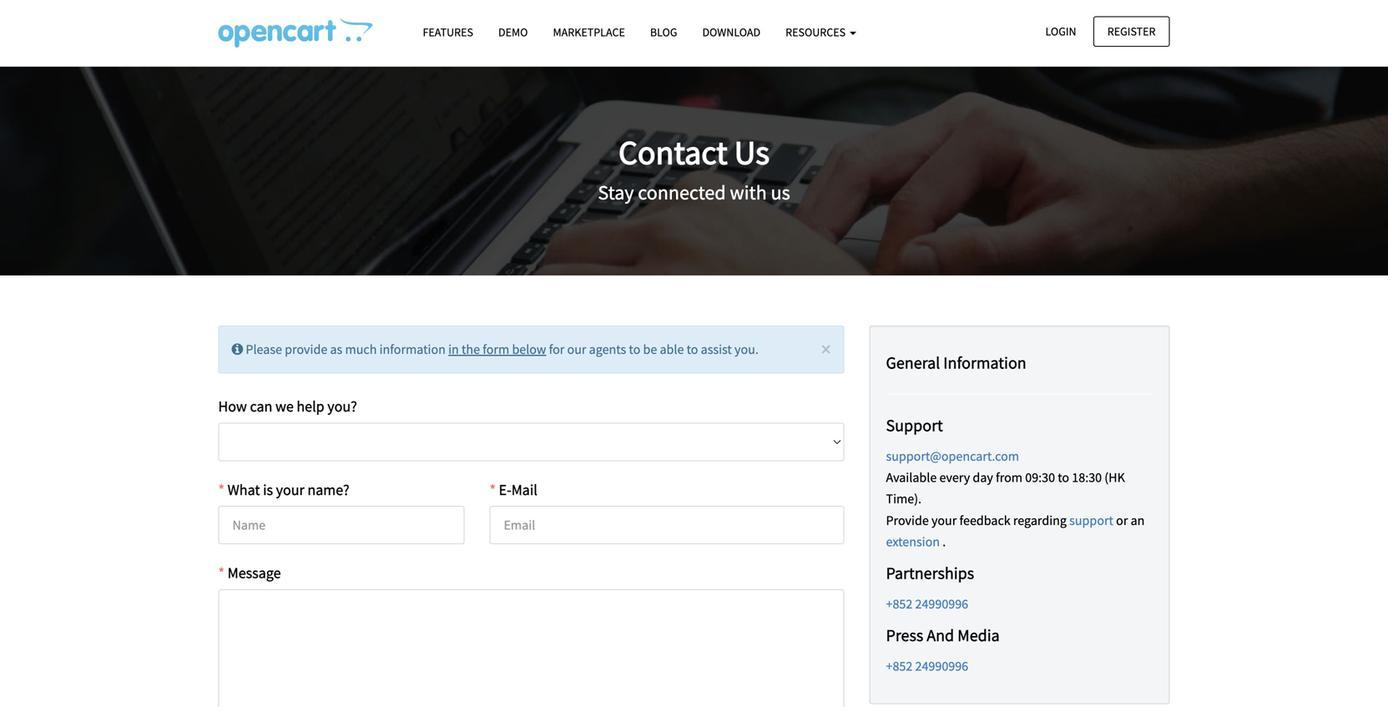 Task type: vqa. For each thing, say whether or not it's contained in the screenshot.
your within the support@opencart.com Available every day from 09:30 to 18:30 (HK Time). Provide your feedback regarding support or an extension .
yes



Task type: describe. For each thing, give the bounding box(es) containing it.
and
[[927, 625, 954, 646]]

help
[[297, 397, 325, 416]]

+852 24990996 for first +852 24990996 link from the bottom of the page
[[886, 658, 969, 675]]

be
[[643, 341, 657, 358]]

general information
[[886, 352, 1027, 373]]

marketplace link
[[541, 18, 638, 47]]

marketplace
[[553, 25, 625, 40]]

as
[[330, 341, 343, 358]]

mail
[[512, 480, 538, 499]]

available
[[886, 469, 937, 486]]

Message text field
[[218, 589, 845, 707]]

for
[[549, 341, 565, 358]]

resources link
[[773, 18, 869, 47]]

18:30
[[1072, 469, 1102, 486]]

2 +852 24990996 link from the top
[[886, 658, 969, 675]]

able
[[660, 341, 684, 358]]

features link
[[410, 18, 486, 47]]

1 +852 24990996 link from the top
[[886, 596, 969, 612]]

can
[[250, 397, 273, 416]]

e-mail
[[499, 480, 538, 499]]

+852 24990996 for 1st +852 24990996 link from the top
[[886, 596, 969, 612]]

much
[[345, 341, 377, 358]]

What is your name? text field
[[218, 506, 465, 545]]

24990996 for first +852 24990996 link from the bottom of the page
[[916, 658, 969, 675]]

extension
[[886, 533, 940, 550]]

what
[[228, 480, 260, 499]]

the
[[462, 341, 480, 358]]

general
[[886, 352, 940, 373]]

provide
[[886, 512, 929, 529]]

from
[[996, 469, 1023, 486]]

us
[[771, 180, 790, 205]]

connected
[[638, 180, 726, 205]]

an
[[1131, 512, 1145, 529]]

provide
[[285, 341, 328, 358]]

support@opencart.com available every day from 09:30 to 18:30 (hk time). provide your feedback regarding support or an extension .
[[886, 448, 1145, 550]]

1 horizontal spatial to
[[687, 341, 698, 358]]

+852 for first +852 24990996 link from the bottom of the page
[[886, 658, 913, 675]]

press and media
[[886, 625, 1000, 646]]

day
[[973, 469, 993, 486]]

form
[[483, 341, 510, 358]]

with
[[730, 180, 767, 205]]

support link
[[1070, 512, 1114, 529]]

time).
[[886, 491, 922, 507]]

information
[[380, 341, 446, 358]]

message
[[228, 564, 281, 583]]

every
[[940, 469, 970, 486]]

extension link
[[886, 533, 940, 550]]

how can we help you?
[[218, 397, 357, 416]]

demo link
[[486, 18, 541, 47]]

please provide as much information in the form below for our agents to be able to assist you.
[[243, 341, 759, 358]]

(hk
[[1105, 469, 1125, 486]]

our
[[567, 341, 587, 358]]

login
[[1046, 24, 1077, 39]]

register link
[[1094, 16, 1170, 47]]



Task type: locate. For each thing, give the bounding box(es) containing it.
what is your name?
[[228, 480, 350, 499]]

+852
[[886, 596, 913, 612], [886, 658, 913, 675]]

opencart - contact image
[[218, 18, 373, 48]]

+852 24990996
[[886, 596, 969, 612], [886, 658, 969, 675]]

2 +852 from the top
[[886, 658, 913, 675]]

agents
[[589, 341, 626, 358]]

we
[[276, 397, 294, 416]]

name?
[[308, 480, 350, 499]]

stay
[[598, 180, 634, 205]]

regarding
[[1014, 512, 1067, 529]]

0 vertical spatial your
[[276, 480, 305, 499]]

24990996 for 1st +852 24990996 link from the top
[[916, 596, 969, 612]]

2 +852 24990996 from the top
[[886, 658, 969, 675]]

is
[[263, 480, 273, 499]]

1 vertical spatial +852 24990996
[[886, 658, 969, 675]]

09:30
[[1026, 469, 1055, 486]]

download
[[703, 25, 761, 40]]

info circle image
[[232, 343, 243, 356]]

+852 24990996 down the and on the bottom of page
[[886, 658, 969, 675]]

to
[[629, 341, 641, 358], [687, 341, 698, 358], [1058, 469, 1070, 486]]

us
[[734, 131, 770, 173]]

you?
[[328, 397, 357, 416]]

1 vertical spatial your
[[932, 512, 957, 529]]

assist
[[701, 341, 732, 358]]

24990996 down 'press and media'
[[916, 658, 969, 675]]

to right the 09:30
[[1058, 469, 1070, 486]]

1 horizontal spatial your
[[932, 512, 957, 529]]

support@opencart.com
[[886, 448, 1020, 465]]

contact us stay connected with us
[[598, 131, 790, 205]]

information
[[944, 352, 1027, 373]]

E-Mail text field
[[490, 506, 845, 545]]

0 vertical spatial 24990996
[[916, 596, 969, 612]]

2 24990996 from the top
[[916, 658, 969, 675]]

e-
[[499, 480, 512, 499]]

features
[[423, 25, 473, 40]]

+852 for 1st +852 24990996 link from the top
[[886, 596, 913, 612]]

+852 24990996 link
[[886, 596, 969, 612], [886, 658, 969, 675]]

+852 up press
[[886, 596, 913, 612]]

24990996 up 'press and media'
[[916, 596, 969, 612]]

blog link
[[638, 18, 690, 47]]

or
[[1116, 512, 1128, 529]]

to left be
[[629, 341, 641, 358]]

login link
[[1032, 16, 1091, 47]]

+852 24990996 link down the and on the bottom of page
[[886, 658, 969, 675]]

please
[[246, 341, 282, 358]]

1 +852 from the top
[[886, 596, 913, 612]]

download link
[[690, 18, 773, 47]]

×
[[821, 336, 831, 362]]

media
[[958, 625, 1000, 646]]

1 vertical spatial +852 24990996 link
[[886, 658, 969, 675]]

+852 24990996 down partnerships
[[886, 596, 969, 612]]

0 horizontal spatial your
[[276, 480, 305, 499]]

support@opencart.com link
[[886, 448, 1020, 465]]

you.
[[735, 341, 759, 358]]

1 +852 24990996 from the top
[[886, 596, 969, 612]]

blog
[[650, 25, 678, 40]]

0 vertical spatial +852
[[886, 596, 913, 612]]

your up .
[[932, 512, 957, 529]]

.
[[943, 533, 946, 550]]

0 vertical spatial +852 24990996
[[886, 596, 969, 612]]

1 vertical spatial 24990996
[[916, 658, 969, 675]]

demo
[[498, 25, 528, 40]]

0 horizontal spatial to
[[629, 341, 641, 358]]

how
[[218, 397, 247, 416]]

+852 24990996 link down partnerships
[[886, 596, 969, 612]]

contact
[[619, 131, 728, 173]]

your
[[276, 480, 305, 499], [932, 512, 957, 529]]

press
[[886, 625, 924, 646]]

to right able
[[687, 341, 698, 358]]

2 horizontal spatial to
[[1058, 469, 1070, 486]]

your inside support@opencart.com available every day from 09:30 to 18:30 (hk time). provide your feedback regarding support or an extension .
[[932, 512, 957, 529]]

× button
[[821, 336, 831, 362]]

in
[[448, 341, 459, 358]]

0 vertical spatial +852 24990996 link
[[886, 596, 969, 612]]

below
[[512, 341, 546, 358]]

register
[[1108, 24, 1156, 39]]

24990996
[[916, 596, 969, 612], [916, 658, 969, 675]]

+852 down press
[[886, 658, 913, 675]]

support
[[1070, 512, 1114, 529]]

1 vertical spatial +852
[[886, 658, 913, 675]]

partnerships
[[886, 563, 974, 584]]

1 24990996 from the top
[[916, 596, 969, 612]]

support
[[886, 415, 943, 436]]

resources
[[786, 25, 848, 40]]

your right "is"
[[276, 480, 305, 499]]

to inside support@opencart.com available every day from 09:30 to 18:30 (hk time). provide your feedback regarding support or an extension .
[[1058, 469, 1070, 486]]

feedback
[[960, 512, 1011, 529]]



